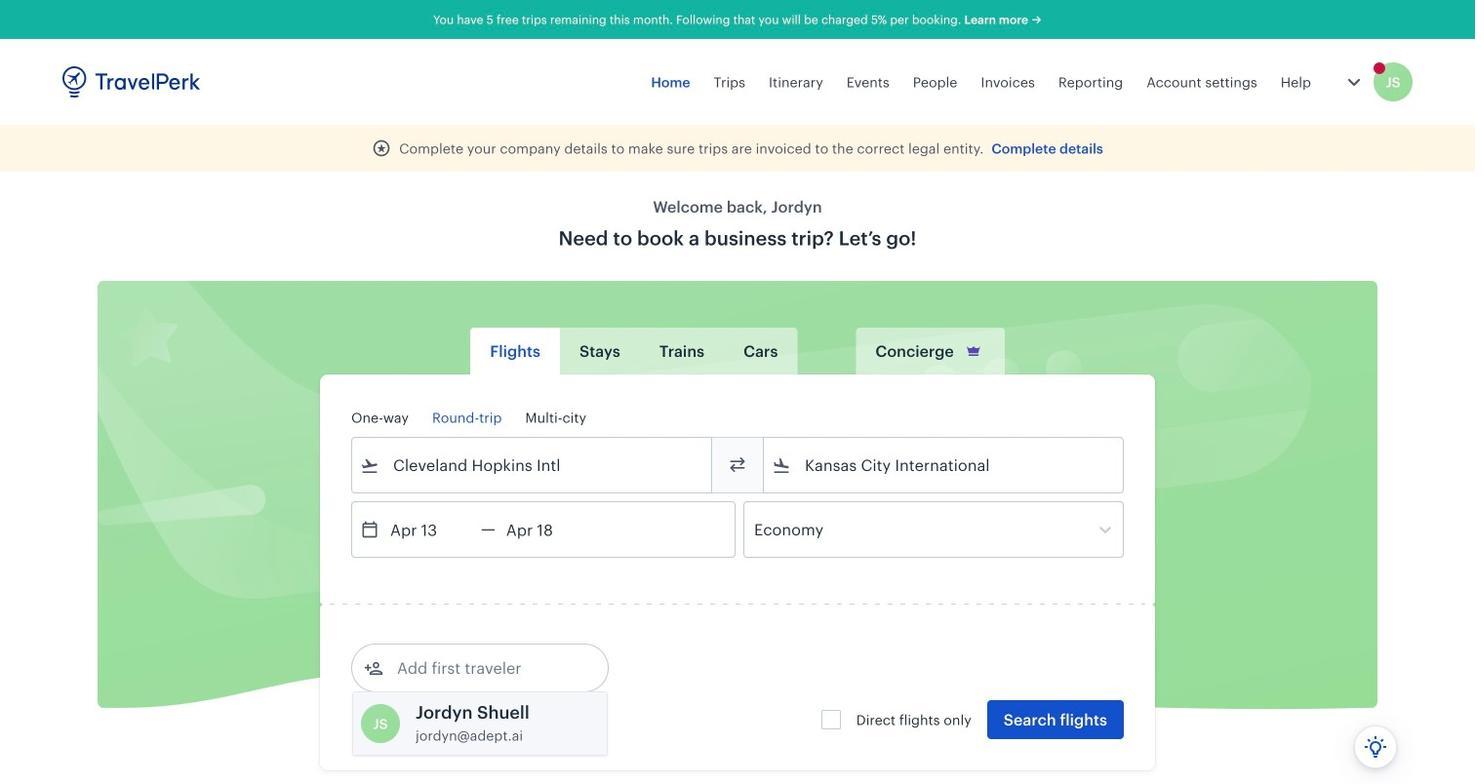 Task type: describe. For each thing, give the bounding box(es) containing it.
To search field
[[792, 450, 1098, 481]]

From search field
[[380, 450, 686, 481]]

Depart text field
[[380, 503, 481, 557]]



Task type: locate. For each thing, give the bounding box(es) containing it.
Add first traveler search field
[[384, 653, 587, 684]]

Return text field
[[496, 503, 597, 557]]



Task type: vqa. For each thing, say whether or not it's contained in the screenshot.
To search box
yes



